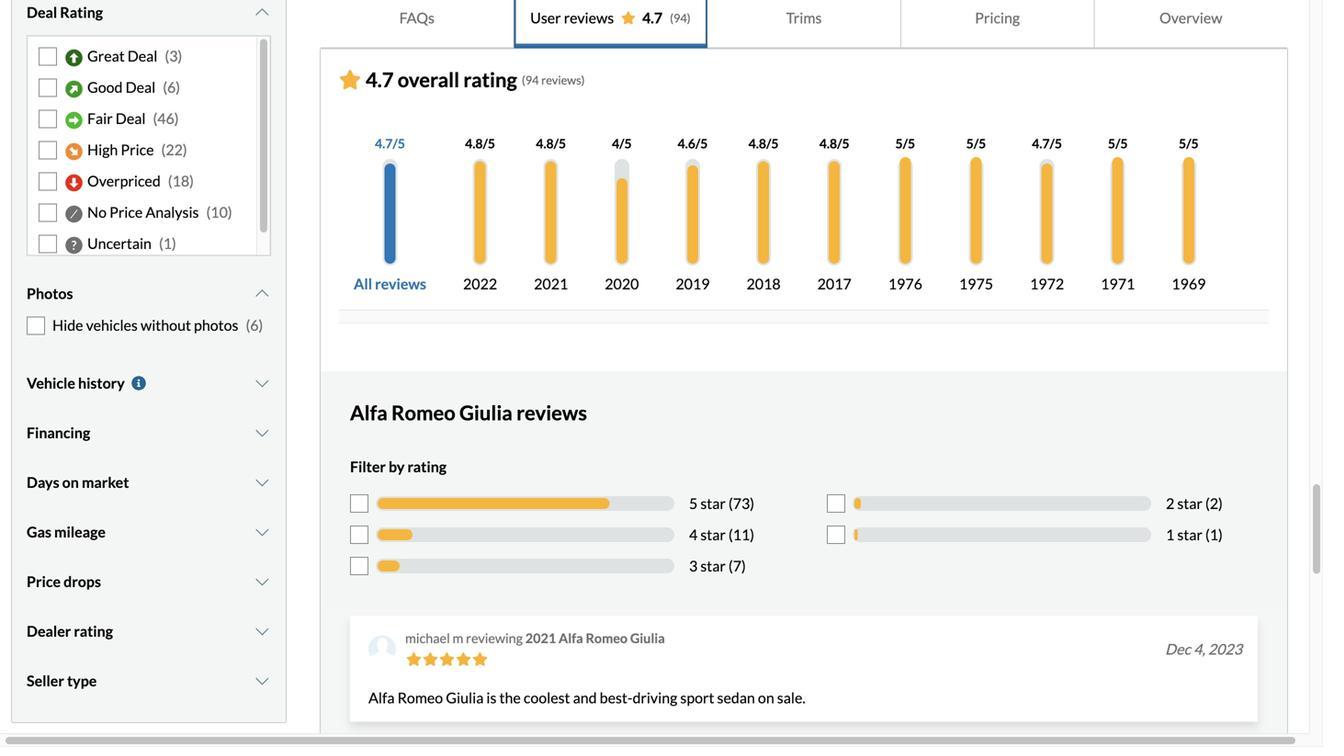 Task type: locate. For each thing, give the bounding box(es) containing it.
0 horizontal spatial on
[[62, 473, 79, 491]]

1 4.8 from the left
[[465, 136, 483, 151]]

star
[[701, 494, 726, 512], [1178, 494, 1203, 512], [701, 526, 726, 544], [1178, 526, 1203, 544], [701, 557, 726, 575]]

/ for 2021
[[554, 136, 559, 151]]

1 horizontal spatial on
[[758, 689, 775, 707]]

0 vertical spatial giulia
[[460, 401, 513, 425]]

2021 right reviewing at the left of page
[[526, 630, 556, 646]]

trims tab
[[708, 0, 902, 48]]

/ for 1969
[[1187, 136, 1192, 151]]

4 4.8 from the left
[[820, 136, 837, 151]]

4.7 / 5 for all reviews
[[375, 136, 405, 151]]

0 vertical spatial romeo
[[392, 401, 456, 425]]

0 vertical spatial on
[[62, 473, 79, 491]]

1 chevron down image from the top
[[253, 5, 271, 20]]

price right no
[[109, 203, 143, 221]]

dealer
[[27, 622, 71, 640]]

price
[[121, 141, 154, 159], [109, 203, 143, 221], [27, 573, 61, 590]]

4.8 / 5
[[465, 136, 495, 151], [536, 136, 566, 151], [749, 136, 779, 151], [820, 136, 850, 151]]

/ for 1971
[[1116, 136, 1121, 151]]

1 horizontal spatial rating
[[408, 458, 447, 476]]

high
[[87, 141, 118, 159]]

tab list
[[320, 0, 1289, 49]]

0 vertical spatial alfa
[[350, 401, 388, 425]]

2019
[[676, 275, 710, 293]]

4.8 for 2021
[[536, 136, 554, 151]]

3 4.8 / 5 from the left
[[749, 136, 779, 151]]

chevron down image
[[253, 5, 271, 20], [253, 287, 271, 301], [253, 525, 271, 539], [253, 574, 271, 589]]

deal rating button
[[27, 0, 271, 36]]

2 4.7 / 5 from the left
[[1032, 136, 1063, 151]]

deal left "rating"
[[27, 3, 57, 21]]

3 chevron down image from the top
[[253, 475, 271, 490]]

(3)
[[165, 47, 182, 65]]

vehicle history
[[27, 374, 125, 392]]

5 / 5 for 1975
[[967, 136, 987, 151]]

5 for 1969
[[1192, 136, 1199, 151]]

4
[[612, 136, 620, 151], [689, 526, 698, 544]]

(94
[[522, 73, 539, 87]]

11 / from the left
[[1116, 136, 1121, 151]]

days on market button
[[27, 460, 271, 505]]

giulia
[[460, 401, 513, 425], [630, 630, 665, 646], [446, 689, 484, 707]]

romeo up best-
[[586, 630, 628, 646]]

0 horizontal spatial 4
[[612, 136, 620, 151]]

alfa romeo giulia reviews
[[350, 401, 587, 425]]

1 / from the left
[[393, 136, 398, 151]]

on
[[62, 473, 79, 491], [758, 689, 775, 707]]

0 vertical spatial 2021
[[534, 275, 568, 293]]

/ for 1972
[[1050, 136, 1055, 151]]

star image
[[622, 12, 636, 25], [339, 70, 361, 90]]

all reviews
[[354, 275, 427, 293]]

5 for 1971
[[1121, 136, 1128, 151]]

4.8 for 2017
[[820, 136, 837, 151]]

4 chevron down image from the top
[[253, 624, 271, 639]]

4 chevron down image from the top
[[253, 574, 271, 589]]

(1)
[[159, 234, 176, 252], [1206, 526, 1223, 544]]

0 vertical spatial 4
[[612, 136, 620, 151]]

gas
[[27, 523, 51, 541]]

romeo up filter by rating
[[392, 401, 456, 425]]

market
[[82, 473, 129, 491]]

hide
[[52, 316, 83, 334]]

chevron down image inside days on market dropdown button
[[253, 475, 271, 490]]

on inside dropdown button
[[62, 473, 79, 491]]

user reviews
[[530, 9, 614, 27]]

chevron down image inside price drops 'dropdown button'
[[253, 574, 271, 589]]

(6)
[[163, 78, 180, 96], [246, 316, 263, 334]]

deal left the (3)
[[128, 47, 158, 65]]

0 vertical spatial rating
[[464, 68, 517, 92]]

high price (22)
[[87, 141, 187, 159]]

star left the (73)
[[701, 494, 726, 512]]

(6) right photos
[[246, 316, 263, 334]]

analysis
[[146, 203, 199, 221]]

3 chevron down image from the top
[[253, 525, 271, 539]]

1 vertical spatial rating
[[408, 458, 447, 476]]

chevron down image inside 'photos' dropdown button
[[253, 287, 271, 301]]

price left drops
[[27, 573, 61, 590]]

5 for 2017
[[842, 136, 850, 151]]

9 / from the left
[[974, 136, 979, 151]]

3 star (7)
[[689, 557, 746, 575]]

star image left "overall"
[[339, 70, 361, 90]]

1972
[[1030, 275, 1065, 293]]

5 for 2022
[[488, 136, 495, 151]]

2 vertical spatial price
[[27, 573, 61, 590]]

driving
[[633, 689, 678, 707]]

deal rating
[[27, 3, 103, 21]]

star for (73)
[[701, 494, 726, 512]]

(6) down the (3)
[[163, 78, 180, 96]]

0 vertical spatial star image
[[622, 12, 636, 25]]

/ for 2019
[[696, 136, 701, 151]]

rating inside dropdown button
[[74, 622, 113, 640]]

m
[[453, 630, 464, 646]]

chevron down image inside financing dropdown button
[[253, 426, 271, 440]]

2 4.8 / 5 from the left
[[536, 136, 566, 151]]

2 4.8 from the left
[[536, 136, 554, 151]]

1 vertical spatial 4
[[689, 526, 698, 544]]

3
[[689, 557, 698, 575]]

/ for 2020
[[620, 136, 625, 151]]

4.8 for 2018
[[749, 136, 767, 151]]

5 for 1972
[[1055, 136, 1063, 151]]

reviews for user reviews
[[564, 9, 614, 27]]

1 4.7 / 5 from the left
[[375, 136, 405, 151]]

price for no
[[109, 203, 143, 221]]

4.8 / 5 for 2018
[[749, 136, 779, 151]]

1969
[[1172, 275, 1206, 293]]

4 for 4 star (11)
[[689, 526, 698, 544]]

dealer rating button
[[27, 608, 271, 654]]

romeo
[[392, 401, 456, 425], [586, 630, 628, 646], [398, 689, 443, 707]]

12 / from the left
[[1187, 136, 1192, 151]]

price up 'overpriced (18)'
[[121, 141, 154, 159]]

(1) down (2)
[[1206, 526, 1223, 544]]

rating left (94 at the top left
[[464, 68, 517, 92]]

giulia for reviews
[[460, 401, 513, 425]]

(10)
[[206, 203, 232, 221]]

2 vertical spatial giulia
[[446, 689, 484, 707]]

star for (1)
[[1178, 526, 1203, 544]]

chevron down image for days on market
[[253, 475, 271, 490]]

trims
[[786, 9, 822, 27]]

4.7
[[642, 9, 663, 27], [366, 68, 394, 92], [375, 136, 393, 151], [1032, 136, 1050, 151]]

drops
[[64, 573, 101, 590]]

/
[[393, 136, 398, 151], [483, 136, 488, 151], [554, 136, 559, 151], [620, 136, 625, 151], [696, 136, 701, 151], [767, 136, 772, 151], [837, 136, 842, 151], [903, 136, 908, 151], [974, 136, 979, 151], [1050, 136, 1055, 151], [1116, 136, 1121, 151], [1187, 136, 1192, 151]]

1
[[1166, 526, 1175, 544]]

2 vertical spatial reviews
[[517, 401, 587, 425]]

by
[[389, 458, 405, 476]]

1 vertical spatial (6)
[[246, 316, 263, 334]]

4.8
[[465, 136, 483, 151], [536, 136, 554, 151], [749, 136, 767, 151], [820, 136, 837, 151]]

1 horizontal spatial 4.7 / 5
[[1032, 136, 1063, 151]]

dec 4, 2023
[[1166, 640, 1243, 658]]

8 / from the left
[[903, 136, 908, 151]]

3 4.8 from the left
[[749, 136, 767, 151]]

on left sale.
[[758, 689, 775, 707]]

2018
[[747, 275, 781, 293]]

(22)
[[161, 141, 187, 159]]

5 / from the left
[[696, 136, 701, 151]]

2023
[[1209, 640, 1243, 658]]

star image for 4.7
[[622, 12, 636, 25]]

star right 1
[[1178, 526, 1203, 544]]

2 vertical spatial alfa
[[369, 689, 395, 707]]

history
[[78, 374, 125, 392]]

photos button
[[27, 271, 271, 317]]

5 chevron down image from the top
[[253, 674, 271, 688]]

photos
[[27, 285, 73, 303]]

2 / from the left
[[483, 136, 488, 151]]

10 / from the left
[[1050, 136, 1055, 151]]

great
[[87, 47, 125, 65]]

star image for 4.7 overall rating
[[339, 70, 361, 90]]

chevron down image inside dealer rating dropdown button
[[253, 624, 271, 639]]

romeo for is
[[398, 689, 443, 707]]

4.8 / 5 for 2017
[[820, 136, 850, 151]]

2017
[[818, 275, 852, 293]]

5 for 2018
[[772, 136, 779, 151]]

no
[[87, 203, 107, 221]]

2 chevron down image from the top
[[253, 426, 271, 440]]

5 / 5 for 1976
[[896, 136, 916, 151]]

rating right dealer
[[74, 622, 113, 640]]

deal
[[27, 3, 57, 21], [128, 47, 158, 65], [126, 78, 156, 96], [116, 109, 146, 127]]

1976
[[889, 275, 923, 293]]

(73)
[[729, 494, 755, 512]]

3 / from the left
[[554, 136, 559, 151]]

menu bar
[[339, 121, 1269, 323]]

3 5 / 5 from the left
[[1108, 136, 1128, 151]]

5
[[398, 136, 405, 151], [488, 136, 495, 151], [559, 136, 566, 151], [625, 136, 632, 151], [701, 136, 708, 151], [772, 136, 779, 151], [842, 136, 850, 151], [896, 136, 903, 151], [908, 136, 916, 151], [967, 136, 974, 151], [979, 136, 987, 151], [1055, 136, 1063, 151], [1108, 136, 1116, 151], [1121, 136, 1128, 151], [1179, 136, 1187, 151], [1192, 136, 1199, 151], [689, 494, 698, 512]]

price drops
[[27, 573, 101, 590]]

2 vertical spatial rating
[[74, 622, 113, 640]]

reviews)
[[541, 73, 585, 87]]

1 vertical spatial (1)
[[1206, 526, 1223, 544]]

1 vertical spatial star image
[[339, 70, 361, 90]]

gas mileage
[[27, 523, 106, 541]]

0 vertical spatial (1)
[[159, 234, 176, 252]]

1 vertical spatial romeo
[[586, 630, 628, 646]]

filter
[[350, 458, 386, 476]]

1 vertical spatial 2021
[[526, 630, 556, 646]]

alfa
[[350, 401, 388, 425], [559, 630, 583, 646], [369, 689, 395, 707]]

5 for 2021
[[559, 136, 566, 151]]

1 horizontal spatial 4
[[689, 526, 698, 544]]

0 horizontal spatial (1)
[[159, 234, 176, 252]]

0 vertical spatial (6)
[[163, 78, 180, 96]]

star left (11) at right bottom
[[701, 526, 726, 544]]

4 up 3
[[689, 526, 698, 544]]

(11)
[[729, 526, 755, 544]]

days
[[27, 473, 59, 491]]

0 horizontal spatial rating
[[74, 622, 113, 640]]

rating
[[464, 68, 517, 92], [408, 458, 447, 476], [74, 622, 113, 640]]

2020
[[605, 275, 639, 293]]

chevron down image inside the deal rating dropdown button
[[253, 5, 271, 20]]

7 / from the left
[[837, 136, 842, 151]]

star right 3
[[701, 557, 726, 575]]

2 vertical spatial romeo
[[398, 689, 443, 707]]

0 vertical spatial reviews
[[564, 9, 614, 27]]

reviews for all reviews
[[375, 275, 427, 293]]

2 horizontal spatial rating
[[464, 68, 517, 92]]

deal for good deal
[[126, 78, 156, 96]]

coolest
[[524, 689, 570, 707]]

deal right fair
[[116, 109, 146, 127]]

romeo down michael
[[398, 689, 443, 707]]

pricing
[[975, 9, 1020, 27]]

4.6 / 5
[[678, 136, 708, 151]]

chevron down image inside gas mileage dropdown button
[[253, 525, 271, 539]]

1 horizontal spatial star image
[[622, 12, 636, 25]]

deal down great deal (3)
[[126, 78, 156, 96]]

1 5 / 5 from the left
[[896, 136, 916, 151]]

(1) down "analysis"
[[159, 234, 176, 252]]

0 horizontal spatial 4.7 / 5
[[375, 136, 405, 151]]

chevron down image
[[253, 376, 271, 391], [253, 426, 271, 440], [253, 475, 271, 490], [253, 624, 271, 639], [253, 674, 271, 688]]

reviews
[[564, 9, 614, 27], [375, 275, 427, 293], [517, 401, 587, 425]]

seller type button
[[27, 658, 271, 704]]

alfa for is
[[369, 689, 395, 707]]

5 / 5 for 1969
[[1179, 136, 1199, 151]]

on right days
[[62, 473, 79, 491]]

2 5 / 5 from the left
[[967, 136, 987, 151]]

2021 left '2020'
[[534, 275, 568, 293]]

price for high
[[121, 141, 154, 159]]

2 chevron down image from the top
[[253, 287, 271, 301]]

the
[[500, 689, 521, 707]]

0 horizontal spatial star image
[[339, 70, 361, 90]]

4 left the 4.6
[[612, 136, 620, 151]]

1 vertical spatial alfa
[[559, 630, 583, 646]]

reviewing
[[466, 630, 523, 646]]

5 for 2019
[[701, 136, 708, 151]]

0 vertical spatial price
[[121, 141, 154, 159]]

star right 2
[[1178, 494, 1203, 512]]

rating right "by"
[[408, 458, 447, 476]]

4 5 / 5 from the left
[[1179, 136, 1199, 151]]

6 / from the left
[[767, 136, 772, 151]]

1 4.8 / 5 from the left
[[465, 136, 495, 151]]

1 vertical spatial reviews
[[375, 275, 427, 293]]

4 / from the left
[[620, 136, 625, 151]]

star image left 4.7 ( 94 )
[[622, 12, 636, 25]]

1 horizontal spatial (6)
[[246, 316, 263, 334]]

4 4.8 / 5 from the left
[[820, 136, 850, 151]]

chevron down image inside "seller type" dropdown button
[[253, 674, 271, 688]]

1 vertical spatial price
[[109, 203, 143, 221]]

0 horizontal spatial (6)
[[163, 78, 180, 96]]

4.7 overall rating (94 reviews)
[[366, 68, 585, 92]]



Task type: vqa. For each thing, say whether or not it's contained in the screenshot.


Task type: describe. For each thing, give the bounding box(es) containing it.
1 vertical spatial on
[[758, 689, 775, 707]]

is
[[487, 689, 497, 707]]

5 / 5 for 1971
[[1108, 136, 1128, 151]]

vehicle history button
[[27, 360, 271, 406]]

dec
[[1166, 640, 1191, 658]]

without
[[141, 316, 191, 334]]

(46)
[[153, 109, 179, 127]]

overview tab
[[1095, 0, 1288, 48]]

rating
[[60, 3, 103, 21]]

/ for all reviews
[[393, 136, 398, 151]]

4.8 for 2022
[[465, 136, 483, 151]]

filter by rating
[[350, 458, 447, 476]]

5 for 1976
[[908, 136, 916, 151]]

deal for fair deal
[[116, 109, 146, 127]]

great deal (3)
[[87, 47, 182, 65]]

overpriced (18)
[[87, 172, 194, 190]]

/ for 1976
[[903, 136, 908, 151]]

1 horizontal spatial (1)
[[1206, 526, 1223, 544]]

uncertain (1)
[[87, 234, 176, 252]]

(18)
[[168, 172, 194, 190]]

1 vertical spatial giulia
[[630, 630, 665, 646]]

dealer rating
[[27, 622, 113, 640]]

fair
[[87, 109, 113, 127]]

faqs tab
[[321, 0, 514, 48]]

(2)
[[1206, 494, 1223, 512]]

sale.
[[777, 689, 806, 707]]

photos
[[194, 316, 238, 334]]

financing
[[27, 424, 90, 442]]

alfa romeo giulia is the coolest and best-driving sport sedan on sale.
[[369, 689, 806, 707]]

2021 inside 'menu bar'
[[534, 275, 568, 293]]

/ for 2017
[[837, 136, 842, 151]]

alfa for reviews
[[350, 401, 388, 425]]

menu bar containing all reviews
[[339, 121, 1269, 323]]

chevron down image for gas mileage
[[253, 525, 271, 539]]

4.7 / 5 for 1972
[[1032, 136, 1063, 151]]

best-
[[600, 689, 633, 707]]

uncertain
[[87, 234, 152, 252]]

seller
[[27, 672, 64, 690]]

1 chevron down image from the top
[[253, 376, 271, 391]]

/ for 2022
[[483, 136, 488, 151]]

days on market
[[27, 473, 129, 491]]

price inside 'dropdown button'
[[27, 573, 61, 590]]

4.8 / 5 for 2022
[[465, 136, 495, 151]]

all
[[354, 275, 372, 293]]

mileage
[[54, 523, 106, 541]]

financing button
[[27, 410, 271, 456]]

deal inside dropdown button
[[27, 3, 57, 21]]

deal for great deal
[[128, 47, 158, 65]]

star for (11)
[[701, 526, 726, 544]]

seller type
[[27, 672, 97, 690]]

good deal (6)
[[87, 78, 180, 96]]

1971
[[1101, 275, 1135, 293]]

no price analysis (10)
[[87, 203, 232, 221]]

4 for 4 / 5
[[612, 136, 620, 151]]

4 star (11)
[[689, 526, 755, 544]]

(
[[670, 11, 674, 25]]

4,
[[1194, 640, 1206, 658]]

chevron down image for dealer rating
[[253, 624, 271, 639]]

star for (7)
[[701, 557, 726, 575]]

94
[[674, 11, 687, 25]]

faqs
[[400, 9, 435, 27]]

overpriced
[[87, 172, 161, 190]]

tab list containing 4.7
[[320, 0, 1289, 49]]

1 star (1)
[[1166, 526, 1223, 544]]

vehicles
[[86, 316, 138, 334]]

pricing tab
[[902, 0, 1095, 48]]

romeo for reviews
[[392, 401, 456, 425]]

/ for 1975
[[974, 136, 979, 151]]

info circle image
[[129, 376, 148, 391]]

chevron down image for price drops
[[253, 574, 271, 589]]

1975
[[960, 275, 994, 293]]

5 for 1975
[[979, 136, 987, 151]]

5 for all reviews
[[398, 136, 405, 151]]

michael m reviewing 2021 alfa romeo giulia
[[405, 630, 665, 646]]

chevron down image for deal rating
[[253, 5, 271, 20]]

giulia for is
[[446, 689, 484, 707]]

5 star (73)
[[689, 494, 755, 512]]

star for (2)
[[1178, 494, 1203, 512]]

chevron down image for financing
[[253, 426, 271, 440]]

sport
[[681, 689, 715, 707]]

vehicle
[[27, 374, 75, 392]]

type
[[67, 672, 97, 690]]

rating for by
[[408, 458, 447, 476]]

user
[[530, 9, 561, 27]]

4.8 / 5 for 2021
[[536, 136, 566, 151]]

2022
[[463, 275, 497, 293]]

5 for 2020
[[625, 136, 632, 151]]

gas mileage button
[[27, 509, 271, 555]]

overview
[[1160, 9, 1223, 27]]

chevron down image for photos
[[253, 287, 271, 301]]

price drops button
[[27, 559, 271, 605]]

sedan
[[717, 689, 755, 707]]

4.7 ( 94 )
[[642, 9, 691, 27]]

4 / 5
[[612, 136, 632, 151]]

rating for overall
[[464, 68, 517, 92]]

/ for 2018
[[767, 136, 772, 151]]

michael
[[405, 630, 450, 646]]

chevron down image for seller type
[[253, 674, 271, 688]]

2 star (2)
[[1166, 494, 1223, 512]]



